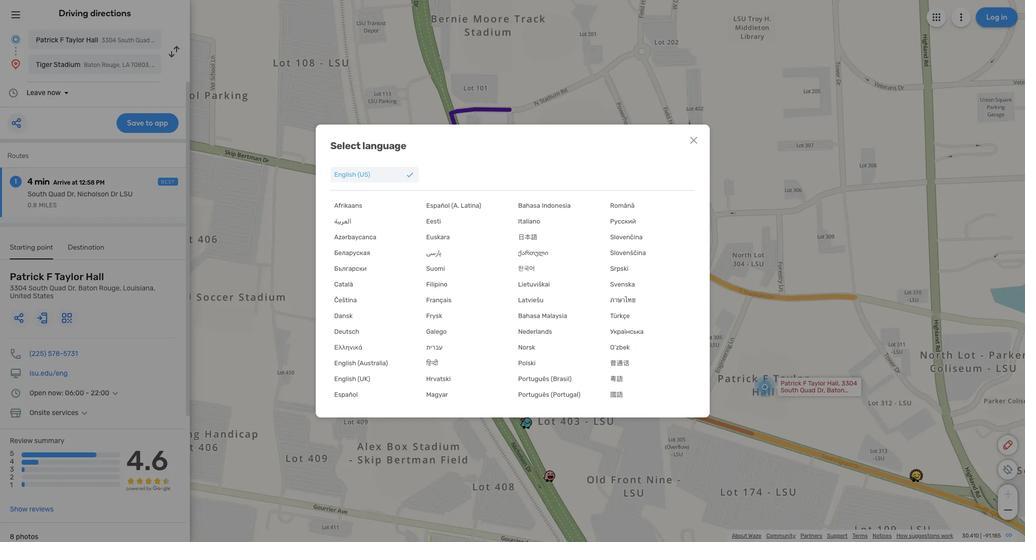 Task type: locate. For each thing, give the bounding box(es) containing it.
english
[[335, 171, 356, 178], [335, 359, 356, 367], [335, 375, 356, 383]]

baton right stadium
[[84, 62, 100, 68]]

0 vertical spatial f
[[60, 36, 64, 44]]

destination button
[[68, 243, 104, 258]]

norsk
[[519, 344, 536, 351]]

hall inside "button"
[[86, 36, 98, 44]]

english for english (australia)
[[335, 359, 356, 367]]

português for português (brasil)
[[519, 375, 550, 383]]

f up states
[[47, 271, 52, 283]]

1 horizontal spatial 4
[[28, 176, 33, 187]]

store image
[[10, 407, 22, 419]]

work
[[942, 533, 954, 539]]

quad down arrive
[[49, 190, 65, 198]]

bahasa down latviešu
[[519, 312, 541, 320]]

0 vertical spatial chevron down image
[[109, 389, 121, 397]]

3 english from the top
[[335, 375, 356, 383]]

0 vertical spatial quad
[[49, 190, 65, 198]]

беларуская link
[[331, 245, 419, 261]]

30.410
[[963, 533, 980, 539]]

1 português from the top
[[519, 375, 550, 383]]

0 vertical spatial bahasa
[[519, 202, 541, 209]]

taylor inside patrick f taylor hall 3304 south quad dr, baton rouge, louisiana, united states
[[54, 271, 83, 283]]

english for english (uk)
[[335, 375, 356, 383]]

3
[[10, 465, 14, 474]]

dansk link
[[331, 308, 419, 324]]

chevron down image for onsite services
[[78, 409, 90, 417]]

1 down 3
[[10, 481, 13, 490]]

leave
[[27, 89, 46, 97]]

- right |
[[984, 533, 986, 539]]

o'zbek
[[611, 344, 630, 351]]

hrvatski
[[427, 375, 451, 383]]

עברית‎
[[427, 344, 443, 351]]

國語 link
[[607, 387, 695, 403]]

baton inside patrick f taylor hall 3304 south quad dr, baton rouge, louisiana, united states
[[78, 284, 97, 292]]

location image
[[10, 58, 22, 70]]

5731
[[63, 350, 78, 358]]

euskara
[[427, 233, 450, 241]]

services
[[52, 409, 78, 417]]

taylor down destination "button"
[[54, 271, 83, 283]]

español up the eesti
[[427, 202, 450, 209]]

english down ελληνικά on the left of page
[[335, 359, 356, 367]]

best
[[161, 179, 175, 185]]

min
[[35, 176, 50, 187]]

hall for patrick f taylor hall
[[86, 36, 98, 44]]

0 vertical spatial 1
[[15, 177, 17, 186]]

miles
[[39, 202, 57, 209]]

1 horizontal spatial chevron down image
[[109, 389, 121, 397]]

quad right united
[[49, 284, 66, 292]]

dr, down at
[[67, 190, 76, 198]]

svenska
[[611, 281, 636, 288]]

0 vertical spatial rouge,
[[102, 62, 121, 68]]

1 vertical spatial español
[[335, 391, 358, 398]]

south up 0.8 in the top left of the page
[[28, 190, 47, 198]]

0 horizontal spatial chevron down image
[[78, 409, 90, 417]]

computer image
[[10, 368, 22, 380]]

1 horizontal spatial 1
[[15, 177, 17, 186]]

1 vertical spatial 4
[[10, 457, 14, 466]]

2 hall from the top
[[86, 271, 104, 283]]

português down português (brasil)
[[519, 391, 550, 398]]

30.410 | -91.185
[[963, 533, 1002, 539]]

bahasa indonesia
[[519, 202, 571, 209]]

community link
[[767, 533, 796, 539]]

español for español (a. latina)
[[427, 202, 450, 209]]

hall down destination "button"
[[86, 271, 104, 283]]

español
[[427, 202, 450, 209], [335, 391, 358, 398]]

0 horizontal spatial f
[[47, 271, 52, 283]]

dr, right states
[[68, 284, 77, 292]]

onsite services
[[30, 409, 78, 417]]

english left (uk)
[[335, 375, 356, 383]]

0 vertical spatial south
[[28, 190, 47, 198]]

(225) 578-5731
[[30, 350, 78, 358]]

zoom out image
[[1003, 504, 1015, 516]]

suomi link
[[423, 261, 511, 277]]

português (brasil) link
[[515, 371, 603, 387]]

1 horizontal spatial f
[[60, 36, 64, 44]]

1 vertical spatial f
[[47, 271, 52, 283]]

rouge, left "la"
[[102, 62, 121, 68]]

español down english (uk)
[[335, 391, 358, 398]]

1 vertical spatial rouge,
[[99, 284, 121, 292]]

south inside south quad dr, nicholson dr lsu 0.8 miles
[[28, 190, 47, 198]]

hall up tiger stadium baton rouge, la 70803, usa
[[86, 36, 98, 44]]

patrick f taylor hall button
[[29, 30, 161, 49]]

quad inside south quad dr, nicholson dr lsu 0.8 miles
[[49, 190, 65, 198]]

1 vertical spatial bahasa
[[519, 312, 541, 320]]

1 vertical spatial taylor
[[54, 271, 83, 283]]

patrick f taylor hall
[[36, 36, 98, 44]]

0 horizontal spatial español
[[335, 391, 358, 398]]

lietuviškai link
[[515, 277, 603, 292]]

1 hall from the top
[[86, 36, 98, 44]]

國語
[[611, 391, 624, 398]]

chevron down image down open now: 06:00 - 22:00 button
[[78, 409, 90, 417]]

06:00
[[65, 389, 84, 397]]

hall inside patrick f taylor hall 3304 south quad dr, baton rouge, louisiana, united states
[[86, 271, 104, 283]]

community
[[767, 533, 796, 539]]

português
[[519, 375, 550, 383], [519, 391, 550, 398]]

0 horizontal spatial 1
[[10, 481, 13, 490]]

baton inside tiger stadium baton rouge, la 70803, usa
[[84, 62, 100, 68]]

العربية
[[335, 218, 352, 225]]

f up stadium
[[60, 36, 64, 44]]

0 vertical spatial taylor
[[65, 36, 84, 44]]

български
[[335, 265, 367, 272]]

2 vertical spatial english
[[335, 375, 356, 383]]

link image
[[1006, 531, 1014, 539]]

普通话
[[611, 359, 630, 367]]

1 vertical spatial english
[[335, 359, 356, 367]]

onsite services button
[[30, 409, 90, 417]]

show reviews
[[10, 505, 54, 514]]

0 vertical spatial baton
[[84, 62, 100, 68]]

summary
[[34, 437, 65, 445]]

euskara link
[[423, 229, 511, 245]]

5
[[10, 450, 14, 458]]

bahasa up italiano
[[519, 202, 541, 209]]

patrick inside "button"
[[36, 36, 58, 44]]

latviešu link
[[515, 292, 603, 308]]

taylor for patrick f taylor hall
[[65, 36, 84, 44]]

پارسی link
[[423, 245, 511, 261]]

1 vertical spatial hall
[[86, 271, 104, 283]]

south right 3304
[[28, 284, 48, 292]]

azərbaycanca
[[335, 233, 377, 241]]

bahasa malaysia link
[[515, 308, 603, 324]]

chevron down image inside "onsite services" button
[[78, 409, 90, 417]]

routes
[[7, 152, 29, 160]]

(portugal)
[[551, 391, 581, 398]]

patrick up the tiger
[[36, 36, 58, 44]]

bahasa for bahasa indonesia
[[519, 202, 541, 209]]

2 português from the top
[[519, 391, 550, 398]]

1 down routes
[[15, 177, 17, 186]]

f inside "button"
[[60, 36, 64, 44]]

slovenčina
[[611, 233, 643, 241]]

русский link
[[607, 214, 695, 229]]

patrick f taylor hall 3304 south quad dr, baton rouge, louisiana, united states
[[10, 271, 155, 300]]

tiger
[[36, 61, 52, 69]]

1 vertical spatial patrick
[[10, 271, 44, 283]]

notices
[[873, 533, 892, 539]]

svenska link
[[607, 277, 695, 292]]

select
[[331, 140, 361, 152]]

baton down destination "button"
[[78, 284, 97, 292]]

now
[[47, 89, 61, 97]]

frysk
[[427, 312, 443, 320]]

(us)
[[358, 171, 371, 178]]

0 vertical spatial dr,
[[67, 190, 76, 198]]

0 vertical spatial español
[[427, 202, 450, 209]]

1 vertical spatial português
[[519, 391, 550, 398]]

1 english from the top
[[335, 171, 356, 178]]

driving directions
[[59, 8, 131, 19]]

taylor up stadium
[[65, 36, 84, 44]]

south
[[28, 190, 47, 198], [28, 284, 48, 292]]

0 vertical spatial english
[[335, 171, 356, 178]]

1 vertical spatial south
[[28, 284, 48, 292]]

pencil image
[[1003, 439, 1015, 451]]

català
[[335, 281, 353, 288]]

about waze link
[[733, 533, 762, 539]]

1 vertical spatial baton
[[78, 284, 97, 292]]

f inside patrick f taylor hall 3304 south quad dr, baton rouge, louisiana, united states
[[47, 271, 52, 283]]

driving
[[59, 8, 88, 19]]

हिन्दी
[[427, 359, 438, 367]]

x image
[[688, 134, 700, 146]]

1 vertical spatial chevron down image
[[78, 409, 90, 417]]

taylor inside "button"
[[65, 36, 84, 44]]

português down polski
[[519, 375, 550, 383]]

1 bahasa from the top
[[519, 202, 541, 209]]

0 horizontal spatial 4
[[10, 457, 14, 466]]

taylor
[[65, 36, 84, 44], [54, 271, 83, 283]]

onsite
[[30, 409, 50, 417]]

2 bahasa from the top
[[519, 312, 541, 320]]

0 vertical spatial português
[[519, 375, 550, 383]]

english (us) link
[[331, 167, 419, 183]]

4 left min
[[28, 176, 33, 187]]

español for español
[[335, 391, 358, 398]]

4 up 2
[[10, 457, 14, 466]]

chevron down image inside open now: 06:00 - 22:00 button
[[109, 389, 121, 397]]

patrick inside patrick f taylor hall 3304 south quad dr, baton rouge, louisiana, united states
[[10, 271, 44, 283]]

- left "22:00"
[[86, 389, 89, 397]]

(uk)
[[358, 375, 371, 383]]

ქართული link
[[515, 245, 603, 261]]

point
[[37, 243, 53, 252]]

notices link
[[873, 533, 892, 539]]

rouge, left the louisiana,
[[99, 284, 121, 292]]

(australia)
[[358, 359, 388, 367]]

2 english from the top
[[335, 359, 356, 367]]

0 vertical spatial -
[[86, 389, 89, 397]]

chevron down image
[[109, 389, 121, 397], [78, 409, 90, 417]]

norsk link
[[515, 340, 603, 355]]

0 vertical spatial patrick
[[36, 36, 58, 44]]

galego link
[[423, 324, 511, 340]]

0 vertical spatial hall
[[86, 36, 98, 44]]

at
[[72, 179, 78, 186]]

1 vertical spatial quad
[[49, 284, 66, 292]]

1 vertical spatial dr,
[[68, 284, 77, 292]]

waze
[[749, 533, 762, 539]]

čeština
[[335, 296, 357, 304]]

1 horizontal spatial español
[[427, 202, 450, 209]]

1 horizontal spatial -
[[984, 533, 986, 539]]

english left "(us)"
[[335, 171, 356, 178]]

patrick up 3304
[[10, 271, 44, 283]]

rouge, inside patrick f taylor hall 3304 south quad dr, baton rouge, louisiana, united states
[[99, 284, 121, 292]]

chevron down image right 06:00
[[109, 389, 121, 397]]

1 vertical spatial 1
[[10, 481, 13, 490]]



Task type: describe. For each thing, give the bounding box(es) containing it.
lietuviškai
[[519, 281, 550, 288]]

eesti link
[[423, 214, 511, 229]]

bahasa for bahasa malaysia
[[519, 312, 541, 320]]

stadium
[[54, 61, 81, 69]]

taylor for patrick f taylor hall 3304 south quad dr, baton rouge, louisiana, united states
[[54, 271, 83, 283]]

українська link
[[607, 324, 695, 340]]

4 min arrive at 12:58 pm
[[28, 176, 105, 187]]

checkmark image
[[405, 170, 415, 180]]

select language
[[331, 140, 407, 152]]

91.185
[[986, 533, 1002, 539]]

call image
[[10, 348, 22, 360]]

south inside patrick f taylor hall 3304 south quad dr, baton rouge, louisiana, united states
[[28, 284, 48, 292]]

partners link
[[801, 533, 823, 539]]

how
[[897, 533, 908, 539]]

português for português (portugal)
[[519, 391, 550, 398]]

lsu
[[120, 190, 133, 198]]

srpski
[[611, 265, 629, 272]]

english for english (us)
[[335, 171, 356, 178]]

partners
[[801, 533, 823, 539]]

states
[[33, 292, 54, 300]]

deutsch
[[335, 328, 360, 335]]

dr, inside south quad dr, nicholson dr lsu 0.8 miles
[[67, 190, 76, 198]]

magyar link
[[423, 387, 511, 403]]

4.6
[[126, 445, 168, 477]]

nederlands link
[[515, 324, 603, 340]]

filipino
[[427, 281, 448, 288]]

0 horizontal spatial -
[[86, 389, 89, 397]]

how suggestions work link
[[897, 533, 954, 539]]

8 photos
[[10, 533, 38, 541]]

粵語 link
[[607, 371, 695, 387]]

5 4 3 2 1
[[10, 450, 14, 490]]

f for patrick f taylor hall 3304 south quad dr, baton rouge, louisiana, united states
[[47, 271, 52, 283]]

afrikaans
[[335, 202, 363, 209]]

1 inside 5 4 3 2 1
[[10, 481, 13, 490]]

70803,
[[131, 62, 150, 68]]

latina)
[[461, 202, 482, 209]]

patrick for patrick f taylor hall
[[36, 36, 58, 44]]

english (australia)
[[335, 359, 388, 367]]

english (uk) link
[[331, 371, 419, 387]]

עברית‎ link
[[423, 340, 511, 355]]

ελληνικά
[[335, 344, 363, 351]]

f for patrick f taylor hall
[[60, 36, 64, 44]]

starting
[[10, 243, 35, 252]]

open now: 06:00 - 22:00 button
[[30, 389, 121, 397]]

photos
[[16, 533, 38, 541]]

current location image
[[10, 33, 22, 45]]

usa
[[152, 62, 163, 68]]

quad inside patrick f taylor hall 3304 south quad dr, baton rouge, louisiana, united states
[[49, 284, 66, 292]]

terms
[[853, 533, 868, 539]]

(225)
[[30, 350, 46, 358]]

review summary
[[10, 437, 65, 445]]

destination
[[68, 243, 104, 252]]

ภาษาไทย link
[[607, 292, 695, 308]]

dr, inside patrick f taylor hall 3304 south quad dr, baton rouge, louisiana, united states
[[68, 284, 77, 292]]

starting point button
[[10, 243, 53, 259]]

directions
[[90, 8, 131, 19]]

українська
[[611, 328, 644, 335]]

review
[[10, 437, 33, 445]]

polski
[[519, 359, 536, 367]]

now:
[[48, 389, 63, 397]]

български link
[[331, 261, 419, 277]]

ภาษาไทย
[[611, 296, 636, 304]]

afrikaans link
[[331, 198, 419, 214]]

0 vertical spatial 4
[[28, 176, 33, 187]]

clock image
[[7, 87, 19, 99]]

hrvatski link
[[423, 371, 511, 387]]

zoom in image
[[1003, 488, 1015, 500]]

22:00
[[91, 389, 109, 397]]

slovenčina link
[[607, 229, 695, 245]]

português (portugal) link
[[515, 387, 603, 403]]

español link
[[331, 387, 419, 403]]

open
[[30, 389, 46, 397]]

filipino link
[[423, 277, 511, 292]]

azərbaycanca link
[[331, 229, 419, 245]]

frysk link
[[423, 308, 511, 324]]

8
[[10, 533, 14, 541]]

chevron down image for open now: 06:00 - 22:00
[[109, 389, 121, 397]]

한국어 link
[[515, 261, 603, 277]]

3304
[[10, 284, 27, 292]]

terms link
[[853, 533, 868, 539]]

pm
[[96, 179, 105, 186]]

русский
[[611, 218, 636, 225]]

1 vertical spatial -
[[984, 533, 986, 539]]

starting point
[[10, 243, 53, 252]]

open now: 06:00 - 22:00
[[30, 389, 109, 397]]

dr
[[111, 190, 118, 198]]

tiger stadium baton rouge, la 70803, usa
[[36, 61, 163, 69]]

clock image
[[10, 387, 22, 399]]

slovenščina link
[[607, 245, 695, 261]]

(225) 578-5731 link
[[30, 350, 78, 358]]

hall for patrick f taylor hall 3304 south quad dr, baton rouge, louisiana, united states
[[86, 271, 104, 283]]

português (brasil)
[[519, 375, 572, 383]]

patrick for patrick f taylor hall 3304 south quad dr, baton rouge, louisiana, united states
[[10, 271, 44, 283]]

rouge, inside tiger stadium baton rouge, la 70803, usa
[[102, 62, 121, 68]]

한국어
[[519, 265, 535, 272]]

suggestions
[[910, 533, 941, 539]]

louisiana,
[[123, 284, 155, 292]]

日本語 link
[[515, 229, 603, 245]]

slovenščina
[[611, 249, 646, 256]]

language
[[363, 140, 407, 152]]

south quad dr, nicholson dr lsu 0.8 miles
[[28, 190, 133, 209]]

français link
[[423, 292, 511, 308]]



Task type: vqa. For each thing, say whether or not it's contained in the screenshot.
Portland OR, USA
no



